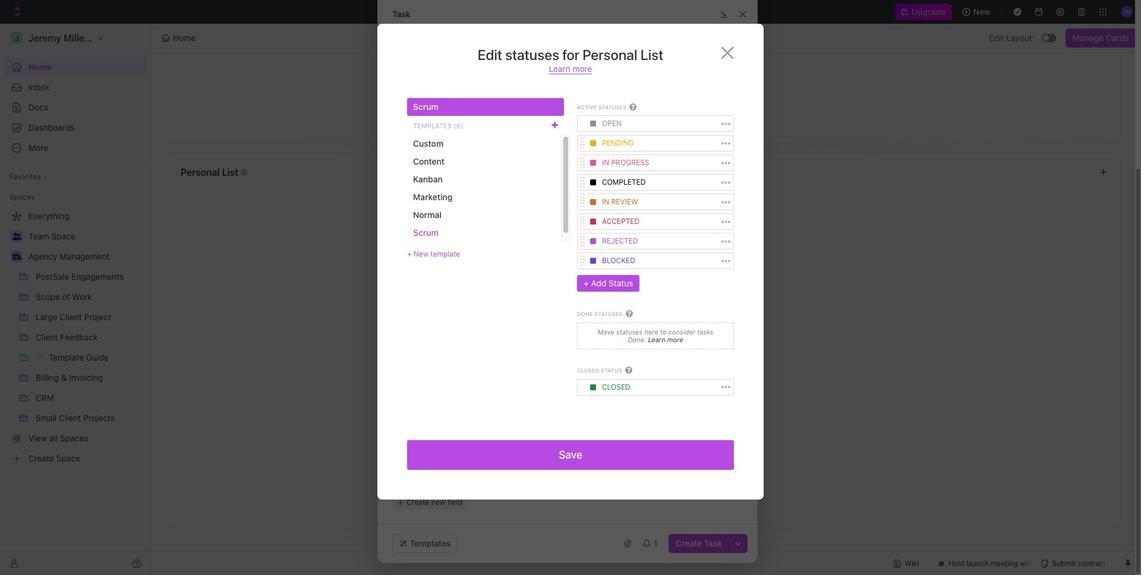 Task type: locate. For each thing, give the bounding box(es) containing it.
edit left layout:
[[990, 33, 1005, 43]]

1 vertical spatial from
[[610, 48, 628, 58]]

work
[[490, 253, 509, 263]]

0 horizontal spatial +
[[407, 250, 412, 259]]

here up learn more
[[645, 328, 659, 336]]

are inside for this task, students are required to choose a topic of their interest. it could be anything from history, science, arts, or technology. once the topic is selected, they need to conduct thorough research on it. they should gather information from reliable sources like books, scholarly articles, and reputable websites.
[[481, 20, 493, 30]]

done.
[[628, 336, 647, 344]]

dropdown menu image left accepted
[[591, 219, 597, 225]]

a up questions in the bottom of the page
[[531, 376, 536, 387]]

and down collected
[[557, 110, 571, 120]]

0 horizontal spatial about
[[538, 391, 560, 401]]

scrum up "templates"
[[413, 102, 439, 112]]

topic. down concise,
[[394, 186, 415, 196]]

their down different
[[692, 267, 709, 277]]

and inside the presentation should be engaging and informative. it should include visuals like charts, graphs, or images to make it more interesting. each member of the group should participate in presenting.
[[539, 315, 553, 325]]

about down question-
[[538, 391, 560, 401]]

1 horizontal spatial it
[[603, 315, 608, 325]]

1 vertical spatial scrum
[[413, 228, 439, 238]]

include inside the presentation should be engaging and informative. it should include visuals like charts, graphs, or images to make it more interesting. each member of the group should participate in presenting.
[[638, 315, 666, 325]]

0 vertical spatial on
[[467, 48, 476, 58]]

the inside for this task, students are required to choose a topic of their interest. it could be anything from history, science, arts, or technology. once the topic is selected, they need to conduct thorough research on it. they should gather information from reliable sources like books, scholarly articles, and reputable websites.
[[577, 34, 590, 44]]

edit statuses for personal list dialog
[[378, 24, 764, 500]]

0 vertical spatial learn more link
[[549, 64, 593, 74]]

in up the important
[[603, 158, 610, 167]]

a inside 'finally, students need to write a report based on their research. the report should be clear, concise, and well-structured. it should include all the important details about the chosen topic. remember to cite all sources used in the research.'
[[510, 158, 515, 168]]

informative.
[[556, 315, 601, 325]]

students for are
[[446, 20, 479, 30]]

include
[[543, 172, 571, 182], [638, 315, 666, 325]]

conduct
[[710, 34, 741, 44]]

and down four.
[[574, 267, 588, 277]]

1 vertical spatial for
[[394, 124, 404, 134]]

done
[[578, 311, 593, 318]]

0 horizontal spatial of
[[549, 253, 557, 263]]

need down "could"
[[678, 34, 698, 44]]

task, inside in this task, students will work in groups of four. each group will be assigned a different topic. the group members need to collaborate and prepare a presentation on their assigned topic.
[[419, 253, 438, 263]]

it inside 'finally, students need to write a report based on their research. the report should be clear, concise, and well-structured. it should include all the important details about the chosen topic. remember to cite all sources used in the research.'
[[508, 172, 513, 182]]

it up "move"
[[603, 315, 608, 325]]

dropdown menu image left in review
[[591, 199, 597, 205]]

2 vertical spatial in
[[437, 343, 444, 353]]

task
[[393, 9, 411, 19], [394, 219, 413, 230], [705, 539, 723, 549]]

are
[[481, 20, 493, 30], [723, 344, 734, 353]]

create task
[[676, 539, 723, 549]]

to inside the presentation should be engaging and informative. it should include visuals like charts, graphs, or images to make it more interesting. each member of the group should participate in presenting.
[[465, 329, 473, 339]]

templates
[[413, 122, 452, 129]]

2 dropdown menu image from the top
[[591, 160, 597, 166]]

0 horizontal spatial is
[[574, 344, 579, 353]]

finally,
[[394, 158, 420, 168]]

collected
[[539, 96, 574, 106]]

on inside 'finally, students need to write a report based on their research. the report should be clear, concise, and well-structured. it should include all the important details about the chosen topic. remember to cite all sources used in the research.'
[[569, 158, 578, 168]]

completed
[[603, 178, 646, 187]]

is left selected,
[[613, 34, 620, 44]]

0 vertical spatial here
[[645, 328, 659, 336]]

0 horizontal spatial learn
[[549, 64, 571, 74]]

research. up the important
[[600, 158, 636, 168]]

1 vertical spatial task,
[[419, 253, 438, 263]]

0 horizontal spatial closed
[[578, 368, 600, 374]]

this inside in this task, students will work in groups of four. each group will be assigned a different topic. the group members need to collaborate and prepare a presentation on their assigned topic.
[[403, 253, 417, 263]]

be right blocked
[[639, 253, 649, 263]]

in left review
[[603, 198, 610, 207]]

an
[[689, 96, 698, 106], [445, 110, 455, 120]]

in left + new template
[[394, 253, 401, 263]]

selected,
[[622, 34, 657, 44]]

review
[[612, 198, 639, 207]]

more down consider at the right bottom of the page
[[668, 336, 684, 344]]

docs link
[[5, 98, 146, 117]]

this right 'for'
[[409, 20, 423, 30]]

to down groups
[[519, 267, 527, 277]]

to inside in this task, students will work in groups of four. each group will be assigned a different topic. the group members need to collaborate and prepare a presentation on their assigned topic.
[[519, 267, 527, 277]]

thorough
[[394, 48, 429, 58]]

2 horizontal spatial list
[[641, 46, 664, 63]]

dropdown menu image for open
[[591, 121, 597, 127]]

0 vertical spatial assigned
[[651, 253, 685, 263]]

presentation,
[[430, 376, 480, 387]]

1 vertical spatial is
[[574, 344, 579, 353]]

2 vertical spatial need
[[498, 267, 517, 277]]

questions
[[498, 391, 536, 401]]

3 dropdown menu image from the top
[[591, 199, 597, 205]]

in right "used"
[[552, 186, 559, 196]]

each right four.
[[579, 253, 597, 263]]

list for personal list
[[222, 167, 239, 178]]

sources inside for this task, students are required to choose a topic of their interest. it could be anything from history, science, arts, or technology. once the topic is selected, they need to conduct thorough research on it. they should gather information from reliable sources like books, scholarly articles, and reputable websites.
[[661, 48, 691, 58]]

history,
[[414, 34, 442, 44]]

agency
[[29, 252, 57, 262]]

or inside the presentation should be engaging and informative. it should include visuals like charts, graphs, or images to make it more interesting. each member of the group should participate in presenting.
[[425, 329, 433, 339]]

report
[[517, 158, 541, 168], [655, 158, 679, 168]]

the inside in this task, students will work in groups of four. each group will be assigned a different topic. the group members need to collaborate and prepare a presentation on their assigned topic.
[[418, 267, 432, 277]]

save
[[559, 449, 583, 461]]

status
[[609, 279, 634, 289]]

need down work on the top of page
[[498, 267, 517, 277]]

students inside for this task, students are required to choose a topic of their interest. it could be anything from history, science, arts, or technology. once the topic is selected, they need to conduct thorough research on it. they should gather information from reliable sources like books, scholarly articles, and reputable websites.
[[446, 20, 479, 30]]

members
[[459, 267, 495, 277]]

2 horizontal spatial personal
[[583, 46, 638, 63]]

for inside edit statuses for personal list learn more
[[563, 46, 580, 63]]

0 horizontal spatial answer
[[453, 391, 480, 401]]

list inside personal list is a home for your tasks. tasks created here are private by default.
[[560, 344, 572, 353]]

dropdown menu image for completed
[[591, 180, 597, 186]]

the up the prepared
[[415, 376, 427, 387]]

group up prepare
[[600, 253, 622, 263]]

answer down status
[[593, 376, 621, 387]]

task, for the
[[419, 253, 438, 263]]

research. down the important
[[576, 186, 612, 196]]

here inside personal list is a home for your tasks. tasks created here are private by default.
[[706, 344, 721, 353]]

1 vertical spatial edit
[[478, 46, 503, 63]]

assigned left different
[[651, 253, 685, 263]]

1 vertical spatial it
[[508, 172, 513, 182]]

and
[[463, 62, 478, 73], [557, 110, 571, 120], [428, 172, 442, 182], [574, 267, 588, 277], [539, 315, 553, 325]]

students up science,
[[446, 20, 479, 30]]

about inside after the presentation, there will be a question-and-answer session. so, the group should be prepared to answer any questions about their topic.
[[538, 391, 560, 401]]

dropdown menu image for pending
[[591, 141, 597, 147]]

1 report from the left
[[517, 158, 541, 168]]

1 horizontal spatial need
[[498, 267, 517, 277]]

1 horizontal spatial personal
[[528, 344, 558, 353]]

students
[[598, 96, 632, 106]]

be inside in this task, students will work in groups of four. each group will be assigned a different topic. the group members need to collaborate and prepare a presentation on their assigned topic.
[[639, 253, 649, 263]]

will right this
[[645, 110, 657, 120]]

be inside the presentation should be engaging and informative. it should include visuals like charts, graphs, or images to make it more interesting. each member of the group should participate in presenting.
[[489, 315, 499, 325]]

are inside personal list is a home for your tasks. tasks created here are private by default.
[[723, 344, 734, 353]]

statuses inside move statuses here to consider tasks done.
[[617, 328, 643, 336]]

learn more link down information
[[549, 64, 593, 74]]

0 vertical spatial all
[[573, 172, 582, 182]]

and inside 'finally, students need to write a report based on their research. the report should be clear, concise, and well-structured. it should include all the important details about the chosen topic. remember to cite all sources used in the research.'
[[428, 172, 442, 182]]

0 vertical spatial task,
[[425, 20, 443, 30]]

the inside 'finally, students need to write a report based on their research. the report should be clear, concise, and well-structured. it should include all the important details about the chosen topic. remember to cite all sources used in the research.'
[[638, 158, 653, 168]]

a up once on the top of the page
[[570, 20, 575, 30]]

2 vertical spatial personal
[[528, 344, 558, 353]]

organizing
[[482, 96, 522, 106]]

accepted
[[603, 217, 640, 226]]

the up points,
[[524, 96, 536, 106]]

dropdown menu image
[[591, 141, 597, 147], [591, 180, 597, 186], [591, 199, 597, 205], [591, 219, 597, 225]]

the up details
[[638, 158, 653, 168]]

presentation inside the presentation should be engaging and informative. it should include visuals like charts, graphs, or images to make it more interesting. each member of the group should participate in presenting.
[[411, 315, 459, 325]]

1 vertical spatial an
[[445, 110, 455, 120]]

the down + new template
[[418, 267, 432, 277]]

assigned
[[651, 253, 685, 263], [394, 281, 428, 291]]

for down that
[[394, 124, 404, 134]]

statuses down technology.
[[506, 46, 560, 63]]

a inside for this task, students are required to choose a topic of their interest. it could be anything from history, science, arts, or technology. once the topic is selected, they need to conduct thorough research on it. they should gather information from reliable sources like books, scholarly articles, and reputable websites.
[[570, 20, 575, 30]]

+ for + new template
[[407, 250, 412, 259]]

like up "tasks"
[[697, 315, 710, 325]]

in for in progress
[[603, 158, 610, 167]]

4 dropdown menu image from the top
[[591, 219, 597, 225]]

1 vertical spatial students
[[422, 158, 456, 168]]

roadmap
[[700, 110, 734, 120]]

task for task 2: group presentation
[[394, 219, 413, 230]]

1 vertical spatial personal
[[181, 167, 220, 178]]

business time image
[[12, 253, 21, 261]]

your
[[619, 344, 634, 353]]

personal list
[[181, 167, 239, 178]]

new up "edit layout:"
[[974, 7, 991, 17]]

1 vertical spatial here
[[706, 344, 721, 353]]

2 horizontal spatial need
[[678, 34, 698, 44]]

1 horizontal spatial home
[[173, 33, 196, 43]]

so,
[[656, 376, 669, 387]]

and inside the next step involves organizing the collected data. students should create an outline that includes an introduction, main points, and a conclusion. this will serve as a roadmap for their project.
[[557, 110, 571, 120]]

0 horizontal spatial new
[[414, 250, 429, 259]]

by
[[606, 354, 614, 363]]

move
[[598, 328, 615, 336]]

about right details
[[666, 172, 688, 182]]

reliable
[[630, 48, 658, 58]]

edit inside edit statuses for personal list learn more
[[478, 46, 503, 63]]

should inside the next step involves organizing the collected data. students should create an outline that includes an introduction, main points, and a conclusion. this will serve as a roadmap for their project.
[[635, 96, 660, 106]]

topic. down + new template
[[394, 267, 415, 277]]

+ left add
[[584, 279, 589, 289]]

will inside after the presentation, there will be a question-and-answer session. so, the group should be prepared to answer any questions about their topic.
[[505, 376, 517, 387]]

answer
[[593, 376, 621, 387], [453, 391, 480, 401]]

be right "could"
[[693, 20, 702, 30]]

a inside after the presentation, there will be a question-and-answer session. so, the group should be prepared to answer any questions about their topic.
[[531, 376, 536, 387]]

1 vertical spatial learn
[[649, 336, 666, 344]]

2 horizontal spatial more
[[668, 336, 684, 344]]

statuses up done.
[[617, 328, 643, 336]]

0 horizontal spatial list
[[222, 167, 239, 178]]

custom
[[413, 139, 444, 149]]

of inside in this task, students will work in groups of four. each group will be assigned a different topic. the group members need to collaborate and prepare a presentation on their assigned topic.
[[549, 253, 557, 263]]

presentation inside in this task, students will work in groups of four. each group will be assigned a different topic. the group members need to collaborate and prepare a presentation on their assigned topic.
[[629, 267, 678, 277]]

report up details
[[655, 158, 679, 168]]

0 vertical spatial from
[[394, 34, 412, 44]]

create inside create a task button
[[625, 375, 648, 384]]

task, for history,
[[425, 20, 443, 30]]

create for create task
[[676, 539, 702, 549]]

like
[[693, 48, 706, 58], [697, 315, 710, 325]]

1 dropdown menu image from the top
[[591, 141, 597, 147]]

1 vertical spatial topic
[[592, 34, 611, 44]]

is inside for this task, students are required to choose a topic of their interest. it could be anything from history, science, arts, or technology. once the topic is selected, they need to conduct thorough research on it. they should gather information from reliable sources like books, scholarly articles, and reputable websites.
[[613, 34, 620, 44]]

1 horizontal spatial create
[[676, 539, 702, 549]]

a inside create a task button
[[650, 375, 654, 384]]

0 horizontal spatial here
[[645, 328, 659, 336]]

1 horizontal spatial report
[[655, 158, 679, 168]]

and up interesting.
[[539, 315, 553, 325]]

topic. inside 'finally, students need to write a report based on their research. the report should be clear, concise, and well-structured. it should include all the important details about the chosen topic. remember to cite all sources used in the research.'
[[394, 186, 415, 196]]

2 dropdown menu image from the top
[[591, 180, 597, 186]]

2 vertical spatial it
[[603, 315, 608, 325]]

their inside the next step involves organizing the collected data. students should create an outline that includes an introduction, main points, and a conclusion. this will serve as a roadmap for their project.
[[407, 124, 424, 134]]

engaging
[[501, 315, 537, 325]]

their right based
[[581, 158, 598, 168]]

is
[[613, 34, 620, 44], [574, 344, 579, 353]]

1 horizontal spatial new
[[974, 7, 991, 17]]

0 horizontal spatial in
[[437, 343, 444, 353]]

dropdown menu image left the rejected
[[591, 239, 597, 245]]

1 vertical spatial answer
[[453, 391, 480, 401]]

different
[[694, 253, 727, 263]]

closed up the and-
[[578, 368, 600, 374]]

presentation up images
[[411, 315, 459, 325]]

serve
[[659, 110, 680, 120]]

0 horizontal spatial or
[[425, 329, 433, 339]]

edit for layout:
[[990, 33, 1005, 43]]

dialog
[[378, 0, 758, 564]]

should down technology.
[[509, 48, 535, 58]]

personal inside personal list is a home for your tasks. tasks created here are private by default.
[[528, 344, 558, 353]]

sources down they
[[661, 48, 691, 58]]

the inside the presentation should be engaging and informative. it should include visuals like charts, graphs, or images to make it more interesting. each member of the group should participate in presenting.
[[394, 315, 408, 325]]

home
[[173, 33, 196, 43], [29, 62, 52, 72]]

2 report from the left
[[655, 158, 679, 168]]

1 horizontal spatial for
[[563, 46, 580, 63]]

1 vertical spatial assigned
[[394, 281, 428, 291]]

need inside in this task, students will work in groups of four. each group will be assigned a different topic. the group members need to collaborate and prepare a presentation on their assigned topic.
[[498, 267, 517, 277]]

students up the kanban
[[422, 158, 456, 168]]

2 vertical spatial for
[[608, 344, 617, 353]]

1 horizontal spatial sources
[[661, 48, 691, 58]]

a up status at the right
[[623, 267, 627, 277]]

participate
[[394, 343, 435, 353]]

0 horizontal spatial learn more link
[[549, 64, 593, 74]]

in right work on the top of page
[[511, 253, 518, 263]]

group up tasks
[[652, 329, 674, 339]]

learn more link
[[549, 64, 593, 74], [647, 336, 684, 344]]

1 horizontal spatial presentation
[[629, 267, 678, 277]]

or inside for this task, students are required to choose a topic of their interest. it could be anything from history, science, arts, or technology. once the topic is selected, they need to conduct thorough research on it. they should gather information from reliable sources like books, scholarly articles, and reputable websites.
[[498, 34, 506, 44]]

statuses for done
[[595, 311, 623, 318]]

0 vertical spatial scrum
[[413, 102, 439, 112]]

0 vertical spatial task
[[393, 9, 411, 19]]

1 horizontal spatial learn
[[649, 336, 666, 344]]

and inside in this task, students will work in groups of four. each group will be assigned a different topic. the group members need to collaborate and prepare a presentation on their assigned topic.
[[574, 267, 588, 277]]

1 vertical spatial about
[[538, 391, 560, 401]]

learn inside edit statuses for personal list learn more
[[549, 64, 571, 74]]

a right write
[[510, 158, 515, 168]]

0 horizontal spatial create
[[625, 375, 648, 384]]

dialog containing task
[[378, 0, 758, 564]]

to down "presentation,"
[[443, 391, 450, 401]]

topic
[[577, 20, 596, 30], [592, 34, 611, 44]]

or right the arts,
[[498, 34, 506, 44]]

create inside create task button
[[676, 539, 702, 549]]

0 vertical spatial or
[[498, 34, 506, 44]]

0 vertical spatial in
[[603, 158, 610, 167]]

topic.
[[394, 186, 415, 196], [394, 267, 415, 277], [430, 281, 452, 291], [582, 391, 603, 401]]

be up "chosen" in the top right of the page
[[709, 158, 719, 168]]

and right "articles,"
[[463, 62, 478, 73]]

dropdown menu image left pending
[[591, 141, 597, 147]]

about inside 'finally, students need to write a report based on their research. the report should be clear, concise, and well-structured. it should include all the important details about the chosen topic. remember to cite all sources used in the research.'
[[666, 172, 688, 182]]

more inside the presentation should be engaging and informative. it should include visuals like charts, graphs, or images to make it more interesting. each member of the group should participate in presenting.
[[505, 329, 525, 339]]

1 horizontal spatial is
[[613, 34, 620, 44]]

after
[[394, 376, 413, 387]]

to up learn more
[[661, 328, 667, 336]]

0 vertical spatial list
[[641, 46, 664, 63]]

dropdown menu image
[[591, 121, 597, 127], [591, 160, 597, 166], [591, 239, 597, 245], [591, 258, 597, 264]]

1 dropdown menu image from the top
[[591, 121, 597, 127]]

1 horizontal spatial about
[[666, 172, 688, 182]]

each inside the presentation should be engaging and informative. it should include visuals like charts, graphs, or images to make it more interesting. each member of the group should participate in presenting.
[[572, 329, 591, 339]]

1 horizontal spatial include
[[638, 315, 666, 325]]

include up move statuses here to consider tasks done.
[[638, 315, 666, 325]]

task inside button
[[705, 539, 723, 549]]

1 horizontal spatial all
[[573, 172, 582, 182]]

+ left the template
[[407, 250, 412, 259]]

all left the important
[[573, 172, 582, 182]]

from down 'for'
[[394, 34, 412, 44]]

0 vertical spatial learn
[[549, 64, 571, 74]]

upgrade link
[[896, 4, 953, 20]]

0 vertical spatial it
[[662, 20, 667, 30]]

a left the so,
[[650, 375, 654, 384]]

list inside edit statuses for personal list learn more
[[641, 46, 664, 63]]

statuses up "move"
[[595, 311, 623, 318]]

task, up history,
[[425, 20, 443, 30]]

0 vertical spatial of
[[598, 20, 606, 30]]

0 vertical spatial +
[[407, 250, 412, 259]]

statuses inside edit statuses for personal list learn more
[[506, 46, 560, 63]]

finally, students need to write a report based on their research. the report should be clear, concise, and well-structured. it should include all the important details about the chosen topic. remember to cite all sources used in the research.
[[394, 158, 744, 196]]

task, down 'group'
[[419, 253, 438, 263]]

0 horizontal spatial personal
[[181, 167, 220, 178]]

groups
[[520, 253, 547, 263]]

presentation up status at the right
[[629, 267, 678, 277]]

in inside in this task, students will work in groups of four. each group will be assigned a different topic. the group members need to collaborate and prepare a presentation on their assigned topic.
[[394, 253, 401, 263]]

the right "used"
[[561, 186, 574, 196]]

a inside personal list is a home for your tasks. tasks created here are private by default.
[[581, 344, 585, 353]]

2 vertical spatial in
[[394, 253, 401, 263]]

2 horizontal spatial it
[[662, 20, 667, 30]]

research.
[[600, 158, 636, 168], [576, 186, 612, 196]]

0 vertical spatial are
[[481, 20, 493, 30]]

home
[[587, 344, 606, 353]]

the inside the next step involves organizing the collected data. students should create an outline that includes an introduction, main points, and a conclusion. this will serve as a roadmap for their project.
[[394, 96, 408, 106]]

0 vertical spatial is
[[613, 34, 620, 44]]

personal
[[583, 46, 638, 63], [181, 167, 220, 178], [528, 344, 558, 353]]

create
[[662, 96, 687, 106]]

topic. down the and-
[[582, 391, 603, 401]]

this down 2:
[[403, 253, 417, 263]]

1 horizontal spatial closed
[[603, 383, 631, 392]]

1 vertical spatial sources
[[499, 186, 529, 196]]

dropdown menu image for blocked
[[591, 258, 597, 264]]

4 dropdown menu image from the top
[[591, 258, 597, 264]]

1 horizontal spatial answer
[[593, 376, 621, 387]]

here inside move statuses here to consider tasks done.
[[645, 328, 659, 336]]

the inside the next step involves organizing the collected data. students should create an outline that includes an introduction, main points, and a conclusion. this will serve as a roadmap for their project.
[[524, 96, 536, 106]]

1 horizontal spatial here
[[706, 344, 721, 353]]

assigned to me
[[181, 553, 250, 563]]

the
[[394, 96, 408, 106], [638, 158, 653, 168], [418, 267, 432, 277], [394, 315, 408, 325]]

or left images
[[425, 329, 433, 339]]

2 vertical spatial list
[[560, 344, 572, 353]]

for inside personal list is a home for your tasks. tasks created here are private by default.
[[608, 344, 617, 353]]

2 vertical spatial of
[[627, 329, 635, 339]]

statuses for active
[[599, 104, 627, 111]]

to
[[530, 20, 538, 30], [700, 34, 707, 44], [479, 158, 487, 168], [462, 186, 469, 196], [519, 267, 527, 277], [661, 328, 667, 336], [465, 329, 473, 339], [443, 391, 450, 401], [225, 553, 234, 563]]

0 horizontal spatial on
[[467, 48, 476, 58]]

management
[[59, 252, 110, 262]]

it inside for this task, students are required to choose a topic of their interest. it could be anything from history, science, arts, or technology. once the topic is selected, they need to conduct thorough research on it. they should gather information from reliable sources like books, scholarly articles, and reputable websites.
[[662, 20, 667, 30]]

1 vertical spatial each
[[572, 329, 591, 339]]

to up presenting.
[[465, 329, 473, 339]]

0 horizontal spatial report
[[517, 158, 541, 168]]

1 vertical spatial are
[[723, 344, 734, 353]]

research
[[431, 48, 464, 58]]

2 vertical spatial on
[[680, 267, 689, 277]]

on left it.
[[467, 48, 476, 58]]

task, inside for this task, students are required to choose a topic of their interest. it could be anything from history, science, arts, or technology. once the topic is selected, they need to conduct thorough research on it. they should gather information from reliable sources like books, scholarly articles, and reputable websites.
[[425, 20, 443, 30]]

each down informative. in the bottom of the page
[[572, 329, 591, 339]]

statuses for move
[[617, 328, 643, 336]]

students inside in this task, students will work in groups of four. each group will be assigned a different topic. the group members need to collaborate and prepare a presentation on their assigned topic.
[[440, 253, 473, 263]]

save button
[[407, 440, 735, 470]]

2 horizontal spatial in
[[552, 186, 559, 196]]

1 horizontal spatial edit
[[990, 33, 1005, 43]]

here
[[645, 328, 659, 336], [706, 344, 721, 353]]

this for topic.
[[403, 253, 417, 263]]

0 vertical spatial for
[[563, 46, 580, 63]]

rejected
[[603, 237, 638, 246]]

on right based
[[569, 158, 578, 168]]

for inside the next step involves organizing the collected data. students should create an outline that includes an introduction, main points, and a conclusion. this will serve as a roadmap for their project.
[[394, 124, 404, 134]]

it down write
[[508, 172, 513, 182]]

0 horizontal spatial all
[[488, 186, 496, 196]]

should inside after the presentation, there will be a question-and-answer session. so, the group should be prepared to answer any questions about their topic.
[[711, 376, 736, 387]]

0 horizontal spatial home
[[29, 62, 52, 72]]

3 dropdown menu image from the top
[[591, 239, 597, 245]]

0 vertical spatial answer
[[593, 376, 621, 387]]

dashboards
[[29, 123, 75, 133]]

need up well- at the left top of the page
[[458, 158, 477, 168]]

the up that
[[394, 96, 408, 106]]

it
[[662, 20, 667, 30], [508, 172, 513, 182], [603, 315, 608, 325]]

like inside the presentation should be engaging and informative. it should include visuals like charts, graphs, or images to make it more interesting. each member of the group should participate in presenting.
[[697, 315, 710, 325]]

1 vertical spatial this
[[403, 253, 417, 263]]

0 vertical spatial need
[[678, 34, 698, 44]]

dropdown menu image down conclusion. at right
[[591, 121, 597, 127]]

their inside in this task, students will work in groups of four. each group will be assigned a different topic. the group members need to collaborate and prepare a presentation on their assigned topic.
[[692, 267, 709, 277]]

their inside after the presentation, there will be a question-and-answer session. so, the group should be prepared to answer any questions about their topic.
[[562, 391, 580, 401]]

normal
[[413, 210, 442, 220]]

this inside for this task, students are required to choose a topic of their interest. it could be anything from history, science, arts, or technology. once the topic is selected, they need to conduct thorough research on it. they should gather information from reliable sources like books, scholarly articles, and reputable websites.
[[409, 20, 423, 30]]

the up graphs,
[[394, 315, 408, 325]]

new left the template
[[414, 250, 429, 259]]

create a task button
[[613, 373, 675, 387]]

statuses up "open"
[[599, 104, 627, 111]]

all right cite
[[488, 186, 496, 196]]

be inside 'finally, students need to write a report based on their research. the report should be clear, concise, and well-structured. it should include all the important details about the chosen topic. remember to cite all sources used in the research.'
[[709, 158, 719, 168]]

personal for personal list is a home for your tasks. tasks created here are private by default.
[[528, 344, 558, 353]]

new inside 'edit statuses for personal list' dialog
[[414, 250, 429, 259]]

could
[[669, 20, 690, 30]]

0 horizontal spatial are
[[481, 20, 493, 30]]

1 horizontal spatial on
[[569, 158, 578, 168]]

a left different
[[688, 253, 692, 263]]

it.
[[478, 48, 486, 58]]



Task type: describe. For each thing, give the bounding box(es) containing it.
should up created
[[677, 329, 702, 339]]

in inside in this task, students will work in groups of four. each group will be assigned a different topic. the group members need to collaborate and prepare a presentation on their assigned topic.
[[511, 253, 518, 263]]

charts,
[[712, 315, 739, 325]]

like inside for this task, students are required to choose a topic of their interest. it could be anything from history, science, arts, or technology. once the topic is selected, they need to conduct thorough research on it. they should gather information from reliable sources like books, scholarly articles, and reputable websites.
[[693, 48, 706, 58]]

be up questions in the bottom of the page
[[519, 376, 529, 387]]

visuals
[[668, 315, 695, 325]]

1 horizontal spatial from
[[610, 48, 628, 58]]

the next step involves organizing the collected data. students should create an outline that includes an introduction, main points, and a conclusion. this will serve as a roadmap for their project.
[[394, 96, 737, 134]]

reputable
[[480, 62, 516, 73]]

and inside for this task, students are required to choose a topic of their interest. it could be anything from history, science, arts, or technology. once the topic is selected, they need to conduct thorough research on it. they should gather information from reliable sources like books, scholarly articles, and reputable websites.
[[463, 62, 478, 73]]

need inside for this task, students are required to choose a topic of their interest. it could be anything from history, science, arts, or technology. once the topic is selected, they need to conduct thorough research on it. they should gather information from reliable sources like books, scholarly articles, and reputable websites.
[[678, 34, 698, 44]]

blocked
[[603, 257, 636, 265]]

+ for + add status
[[584, 279, 589, 289]]

more inside edit statuses for personal list learn more
[[573, 64, 593, 74]]

0 horizontal spatial an
[[445, 110, 455, 120]]

tasks
[[698, 328, 714, 336]]

books,
[[708, 48, 734, 58]]

(6)
[[454, 122, 464, 129]]

move statuses here to consider tasks done.
[[598, 328, 714, 344]]

dropdown menu image for in review
[[591, 199, 597, 205]]

to up structured.
[[479, 158, 487, 168]]

topic. inside after the presentation, there will be a question-and-answer session. so, the group should be prepared to answer any questions about their topic.
[[582, 391, 603, 401]]

involves
[[448, 96, 479, 106]]

tasks.
[[636, 344, 656, 353]]

a right as
[[694, 110, 698, 120]]

dashboards link
[[5, 118, 146, 137]]

to left cite
[[462, 186, 469, 196]]

to up technology.
[[530, 20, 538, 30]]

well-
[[445, 172, 463, 182]]

interesting.
[[527, 329, 570, 339]]

in review
[[603, 198, 639, 207]]

2 scrum from the top
[[413, 228, 439, 238]]

presenting.
[[446, 343, 489, 353]]

edit for statuses
[[478, 46, 503, 63]]

created
[[679, 344, 704, 353]]

of inside the presentation should be engaging and informative. it should include visuals like charts, graphs, or images to make it more interesting. each member of the group should participate in presenting.
[[627, 329, 635, 339]]

sidebar navigation
[[0, 24, 152, 576]]

conclusion.
[[580, 110, 624, 120]]

be inside for this task, students are required to choose a topic of their interest. it could be anything from history, science, arts, or technology. once the topic is selected, they need to conduct thorough research on it. they should gather information from reliable sources like books, scholarly articles, and reputable websites.
[[693, 20, 702, 30]]

new inside button
[[974, 7, 991, 17]]

0 vertical spatial an
[[689, 96, 698, 106]]

this for from
[[409, 20, 423, 30]]

it
[[498, 329, 503, 339]]

the inside the presentation should be engaging and informative. it should include visuals like charts, graphs, or images to make it more interesting. each member of the group should participate in presenting.
[[637, 329, 650, 339]]

points,
[[529, 110, 555, 120]]

session.
[[623, 376, 654, 387]]

0 vertical spatial topic
[[577, 20, 596, 30]]

their inside for this task, students are required to choose a topic of their interest. it could be anything from history, science, arts, or technology. once the topic is selected, they need to conduct thorough research on it. they should gather information from reliable sources like books, scholarly articles, and reputable websites.
[[608, 20, 626, 30]]

agency management
[[29, 252, 110, 262]]

articles,
[[431, 62, 461, 73]]

agency management link
[[29, 247, 144, 266]]

closed for closed
[[603, 383, 631, 392]]

the left "chosen" in the top right of the page
[[690, 172, 703, 182]]

in for in review
[[603, 198, 610, 207]]

technology.
[[508, 34, 552, 44]]

topic. down the template
[[430, 281, 452, 291]]

there
[[482, 376, 503, 387]]

new button
[[957, 2, 999, 21]]

concise,
[[394, 172, 426, 182]]

should up the member
[[610, 315, 636, 325]]

need inside 'finally, students need to write a report based on their research. the report should be clear, concise, and well-structured. it should include all the important details about the chosen topic. remember to cite all sources used in the research.'
[[458, 158, 477, 168]]

template
[[431, 250, 460, 259]]

status
[[601, 368, 623, 374]]

should up make
[[461, 315, 487, 325]]

edit layout:
[[990, 33, 1035, 43]]

1 vertical spatial all
[[488, 186, 496, 196]]

their inside 'finally, students need to write a report based on their research. the report should be clear, concise, and well-structured. it should include all the important details about the chosen topic. remember to cite all sources used in the research.'
[[581, 158, 598, 168]]

should up "chosen" in the top right of the page
[[681, 158, 707, 168]]

create a task
[[625, 375, 670, 384]]

to inside move statuses here to consider tasks done.
[[661, 328, 667, 336]]

four.
[[559, 253, 576, 263]]

a down data.
[[574, 110, 578, 120]]

will down the rejected
[[624, 253, 637, 263]]

project.
[[426, 124, 456, 134]]

group inside the presentation should be engaging and informative. it should include visuals like charts, graphs, or images to make it more interesting. each member of the group should participate in presenting.
[[652, 329, 674, 339]]

1 vertical spatial research.
[[576, 186, 612, 196]]

as
[[683, 110, 691, 120]]

personal inside edit statuses for personal list learn more
[[583, 46, 638, 63]]

list for personal list is a home for your tasks. tasks created here are private by default.
[[560, 344, 572, 353]]

home inside home link
[[29, 62, 52, 72]]

question-
[[538, 376, 575, 387]]

data.
[[576, 96, 596, 106]]

structured.
[[463, 172, 506, 182]]

consider
[[669, 328, 696, 336]]

students for will
[[440, 253, 473, 263]]

favorites button
[[5, 170, 53, 184]]

group inside after the presentation, there will be a question-and-answer session. so, the group should be prepared to answer any questions about their topic.
[[686, 376, 708, 387]]

1 horizontal spatial learn more link
[[647, 336, 684, 344]]

arts,
[[478, 34, 495, 44]]

make
[[475, 329, 495, 339]]

be down after at the bottom of page
[[394, 391, 403, 401]]

in for in this task, students will work in groups of four. each group will be assigned a different topic. the group members need to collaborate and prepare a presentation on their assigned topic.
[[394, 253, 401, 263]]

interest.
[[628, 20, 660, 30]]

0 horizontal spatial assigned
[[394, 281, 428, 291]]

to left 'me'
[[225, 553, 234, 563]]

done statuses
[[578, 311, 623, 318]]

each inside in this task, students will work in groups of four. each group will be assigned a different topic. the group members need to collaborate and prepare a presentation on their assigned topic.
[[579, 253, 597, 263]]

websites.
[[519, 62, 555, 73]]

me
[[236, 553, 250, 563]]

0 vertical spatial research.
[[600, 158, 636, 168]]

dropdown menu image for in progress
[[591, 160, 597, 166]]

that
[[394, 110, 409, 120]]

group down the template
[[435, 267, 457, 277]]

next
[[411, 96, 427, 106]]

includes
[[411, 110, 443, 120]]

should up "used"
[[515, 172, 541, 182]]

chosen
[[705, 172, 733, 182]]

include inside 'finally, students need to write a report based on their research. the report should be clear, concise, and well-structured. it should include all the important details about the chosen topic. remember to cite all sources used in the research.'
[[543, 172, 571, 182]]

dropdown menu image for rejected
[[591, 239, 597, 245]]

on inside in this task, students will work in groups of four. each group will be assigned a different topic. the group members need to collaborate and prepare a presentation on their assigned topic.
[[680, 267, 689, 277]]

task button
[[393, 0, 411, 28]]

anything
[[705, 20, 738, 30]]

and-
[[575, 376, 593, 387]]

task for task
[[393, 9, 411, 19]]

remember
[[418, 186, 459, 196]]

personal list is a home for your tasks. tasks created here are private by default.
[[528, 344, 759, 363]]

of inside for this task, students are required to choose a topic of their interest. it could be anything from history, science, arts, or technology. once the topic is selected, they need to conduct thorough research on it. they should gather information from reliable sources like books, scholarly articles, and reputable websites.
[[598, 20, 606, 30]]

will up members
[[476, 253, 488, 263]]

statuses for edit
[[506, 46, 560, 63]]

0 vertical spatial home
[[173, 33, 196, 43]]

it inside the presentation should be engaging and informative. it should include visuals like charts, graphs, or images to make it more interesting. each member of the group should participate in presenting.
[[603, 315, 608, 325]]

closed for closed status
[[578, 368, 600, 374]]

1 scrum from the top
[[413, 102, 439, 112]]

write
[[489, 158, 508, 168]]

manage cards
[[1073, 33, 1130, 43]]

the right the task in the bottom right of the page
[[671, 376, 683, 387]]

sources inside 'finally, students need to write a report based on their research. the report should be clear, concise, and well-structured. it should include all the important details about the chosen topic. remember to cite all sources used in the research.'
[[499, 186, 529, 196]]

assigned
[[181, 553, 222, 563]]

personal for personal list
[[181, 167, 220, 178]]

in progress
[[603, 158, 650, 167]]

to inside after the presentation, there will be a question-and-answer session. so, the group should be prepared to answer any questions about their topic.
[[443, 391, 450, 401]]

introduction,
[[457, 110, 506, 120]]

group
[[425, 219, 450, 230]]

is inside personal list is a home for your tasks. tasks created here are private by default.
[[574, 344, 579, 353]]

based
[[543, 158, 567, 168]]

step
[[429, 96, 446, 106]]

students inside 'finally, students need to write a report based on their research. the report should be clear, concise, and well-structured. it should include all the important details about the chosen topic. remember to cite all sources used in the research.'
[[422, 158, 456, 168]]

1 horizontal spatial assigned
[[651, 253, 685, 263]]

create task button
[[669, 535, 730, 554]]

in inside the presentation should be engaging and informative. it should include visuals like charts, graphs, or images to make it more interesting. each member of the group should participate in presenting.
[[437, 343, 444, 353]]

0 horizontal spatial from
[[394, 34, 412, 44]]

create for create a task
[[625, 375, 648, 384]]

on inside for this task, students are required to choose a topic of their interest. it could be anything from history, science, arts, or technology. once the topic is selected, they need to conduct thorough research on it. they should gather information from reliable sources like books, scholarly articles, and reputable websites.
[[467, 48, 476, 58]]

for
[[394, 20, 406, 30]]

dropdown menu image for accepted
[[591, 219, 597, 225]]

for this task, students are required to choose a topic of their interest. it could be anything from history, science, arts, or technology. once the topic is selected, they need to conduct thorough research on it. they should gather information from reliable sources like books, scholarly articles, and reputable websites.
[[394, 20, 744, 73]]

used
[[531, 186, 550, 196]]

will inside the next step involves organizing the collected data. students should create an outline that includes an introduction, main points, and a conclusion. this will serve as a roadmap for their project.
[[645, 110, 657, 120]]

should inside for this task, students are required to choose a topic of their interest. it could be anything from history, science, arts, or technology. once the topic is selected, they need to conduct thorough research on it. they should gather information from reliable sources like books, scholarly articles, and reputable websites.
[[509, 48, 535, 58]]

clear,
[[721, 158, 742, 168]]

in inside 'finally, students need to write a report based on their research. the report should be clear, concise, and well-structured. it should include all the important details about the chosen topic. remember to cite all sources used in the research.'
[[552, 186, 559, 196]]

they
[[659, 34, 676, 44]]

2:
[[415, 219, 423, 230]]

layout:
[[1007, 33, 1035, 43]]

task 2: group presentation
[[394, 219, 505, 230]]

home link
[[5, 58, 146, 77]]

default.
[[616, 354, 642, 363]]

graphs,
[[394, 329, 423, 339]]

the left the important
[[584, 172, 597, 182]]

closed status
[[578, 368, 623, 374]]

progress
[[612, 158, 650, 167]]

important
[[599, 172, 636, 182]]

manage
[[1073, 33, 1105, 43]]

to left conduct
[[700, 34, 707, 44]]

presentation
[[452, 219, 505, 230]]



Task type: vqa. For each thing, say whether or not it's contained in the screenshot.
the member
yes



